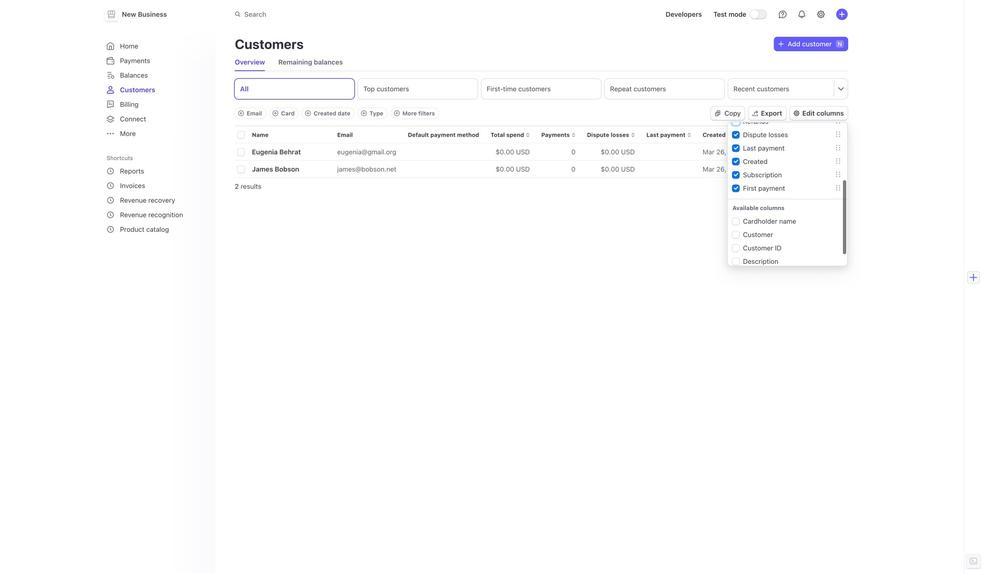 Task type: describe. For each thing, give the bounding box(es) containing it.
notifications image
[[798, 11, 806, 18]]

Select item checkbox
[[238, 149, 244, 155]]

Select item checkbox
[[238, 166, 244, 173]]

Select All checkbox
[[238, 132, 244, 138]]

Test mode checkbox
[[750, 10, 767, 19]]

1 tab list from the top
[[235, 54, 848, 71]]

help image
[[779, 11, 787, 18]]

open overflow menu image
[[838, 86, 844, 91]]

add created date image
[[305, 110, 311, 116]]

svg image
[[778, 41, 784, 47]]

svg image
[[715, 111, 721, 116]]

2 tab list from the top
[[235, 79, 848, 99]]



Task type: vqa. For each thing, say whether or not it's contained in the screenshot.
Transfers in the left of the page
no



Task type: locate. For each thing, give the bounding box(es) containing it.
1 vertical spatial tab list
[[235, 79, 848, 99]]

add more filters image
[[394, 110, 400, 116]]

toolbar
[[235, 108, 439, 119]]

2 shortcuts element from the top
[[103, 163, 210, 237]]

manage shortcuts image
[[199, 155, 205, 161]]

tab list
[[235, 54, 848, 71], [235, 79, 848, 99]]

None checkbox
[[733, 132, 739, 138], [733, 145, 739, 152], [733, 158, 739, 165], [733, 245, 739, 252], [733, 258, 739, 265], [733, 132, 739, 138], [733, 145, 739, 152], [733, 158, 739, 165], [733, 245, 739, 252], [733, 258, 739, 265]]

add card image
[[273, 110, 278, 116]]

core navigation links element
[[103, 38, 210, 141]]

None checkbox
[[733, 172, 739, 178], [733, 185, 739, 192], [733, 218, 739, 225], [733, 232, 739, 238], [733, 172, 739, 178], [733, 185, 739, 192], [733, 218, 739, 225], [733, 232, 739, 238]]

Search text field
[[229, 6, 499, 23]]

add email image
[[238, 110, 244, 116]]

shortcuts element
[[103, 151, 210, 237], [103, 163, 210, 237]]

0 vertical spatial tab list
[[235, 54, 848, 71]]

1 shortcuts element from the top
[[103, 151, 210, 237]]

None search field
[[229, 6, 499, 23]]

add type image
[[361, 110, 367, 116]]

settings image
[[817, 11, 825, 18]]



